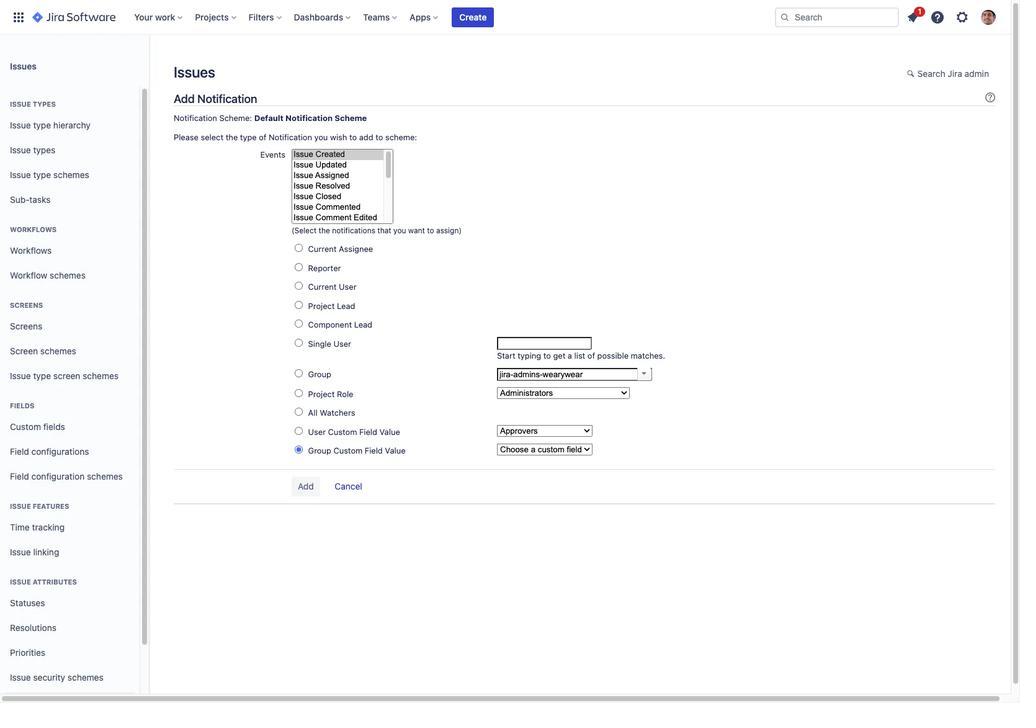 Task type: describe. For each thing, give the bounding box(es) containing it.
notifications image
[[905, 10, 920, 25]]

small image
[[907, 69, 917, 79]]

workflow schemes link
[[5, 263, 135, 288]]

project lead
[[308, 301, 355, 311]]

issue security schemes link
[[5, 665, 135, 690]]

issue features
[[10, 502, 69, 510]]

screens for screens group
[[10, 301, 43, 309]]

issue types link
[[5, 138, 135, 163]]

typing
[[518, 351, 541, 361]]

Group Custom Field Value radio
[[295, 446, 303, 454]]

issue types
[[10, 100, 56, 108]]

field configuration schemes link
[[5, 464, 135, 489]]

time
[[10, 522, 30, 532]]

1 horizontal spatial issues
[[174, 63, 215, 81]]

types
[[33, 100, 56, 108]]

projects
[[195, 11, 229, 22]]

tracking
[[32, 522, 65, 532]]

security
[[33, 672, 65, 682]]

issue attributes group
[[5, 565, 135, 703]]

current user
[[308, 282, 357, 292]]

Reporter radio
[[295, 263, 303, 271]]

priorities
[[10, 647, 45, 658]]

appswitcher icon image
[[11, 10, 26, 25]]

User Custom Field Value radio
[[295, 427, 303, 435]]

sidebar navigation image
[[135, 50, 163, 74]]

to right want
[[427, 226, 434, 235]]

your work
[[134, 11, 175, 22]]

schemes inside 'issue types' group
[[53, 169, 89, 180]]

lead for component lead
[[354, 320, 372, 330]]

search jira admin
[[918, 68, 989, 79]]

sub-tasks link
[[5, 187, 135, 212]]

Single User radio
[[295, 339, 303, 347]]

Search field
[[775, 7, 899, 27]]

lead for project lead
[[337, 301, 355, 311]]

screen
[[10, 345, 38, 356]]

search jira admin link
[[901, 65, 995, 84]]

assign)
[[436, 226, 462, 235]]

search image
[[780, 12, 790, 22]]

type for hierarchy
[[33, 120, 51, 130]]

apps button
[[406, 7, 443, 27]]

resolutions link
[[5, 616, 135, 640]]

All Watchers radio
[[295, 408, 303, 416]]

schemes inside workflows group
[[50, 270, 86, 280]]

project for project role
[[308, 389, 335, 399]]

notification up scheme:
[[197, 92, 257, 106]]

notification up 'please select the type of notification you wish to add to scheme:'
[[286, 113, 333, 123]]

workflows link
[[5, 238, 135, 263]]

dashboards button
[[290, 7, 356, 27]]

issue for issue attributes
[[10, 578, 31, 586]]

cancel
[[335, 481, 362, 491]]

priorities link
[[5, 640, 135, 665]]

1 vertical spatial the
[[319, 226, 330, 235]]

workflow
[[10, 270, 47, 280]]

scheme:
[[219, 113, 252, 123]]

add
[[359, 132, 373, 142]]

workflow schemes
[[10, 270, 86, 280]]

issue type screen schemes
[[10, 370, 119, 381]]

issue security schemes
[[10, 672, 103, 682]]

workflows group
[[5, 212, 135, 292]]

your work button
[[130, 7, 188, 27]]

possible
[[597, 351, 629, 361]]

create
[[459, 11, 487, 22]]

add notification
[[174, 92, 257, 106]]

teams
[[363, 11, 390, 22]]

configuration
[[31, 471, 85, 481]]

issue type schemes
[[10, 169, 89, 180]]

time tracking link
[[5, 515, 135, 540]]

field up issue features on the left bottom of the page
[[10, 471, 29, 481]]

that
[[378, 226, 391, 235]]

select
[[201, 132, 224, 142]]

fields
[[10, 402, 34, 410]]

fields
[[43, 421, 65, 432]]

configurations
[[31, 446, 89, 457]]

default
[[254, 113, 284, 123]]

watchers
[[320, 408, 355, 418]]

custom fields link
[[5, 415, 135, 439]]

issue linking
[[10, 547, 59, 557]]

1 horizontal spatial of
[[588, 351, 595, 361]]

0 vertical spatial of
[[259, 132, 267, 142]]

dashboards
[[294, 11, 343, 22]]

issue type hierarchy link
[[5, 113, 135, 138]]

user for single user
[[334, 339, 351, 349]]

field down custom fields
[[10, 446, 29, 457]]

please
[[174, 132, 199, 142]]

to right add
[[376, 132, 383, 142]]

issue linking link
[[5, 540, 135, 565]]

statuses link
[[5, 591, 135, 616]]

cancel link
[[329, 477, 369, 497]]

sub-
[[10, 194, 29, 205]]

issue for issue linking
[[10, 547, 31, 557]]

schemes inside "link"
[[68, 672, 103, 682]]

settings image
[[955, 10, 970, 25]]

type down scheme:
[[240, 132, 257, 142]]

Component Lead radio
[[295, 320, 303, 328]]

start
[[497, 351, 515, 361]]

schemes inside "fields" group
[[87, 471, 123, 481]]

issue type schemes link
[[5, 163, 135, 187]]

Project Lead radio
[[295, 301, 303, 309]]

start typing to get a list of possible matches.
[[497, 351, 665, 361]]

issue for issue type hierarchy
[[10, 120, 31, 130]]

notification up events on the left of the page
[[269, 132, 312, 142]]

Group radio
[[295, 370, 303, 378]]

a
[[568, 351, 572, 361]]

admin
[[965, 68, 989, 79]]

filters
[[249, 11, 274, 22]]

issue for issue type screen schemes
[[10, 370, 31, 381]]

field configuration schemes
[[10, 471, 123, 481]]

Project Role radio
[[295, 389, 303, 397]]

custom fields
[[10, 421, 65, 432]]

jira
[[948, 68, 962, 79]]

add
[[174, 92, 195, 106]]

0 horizontal spatial issues
[[10, 61, 37, 71]]

screen schemes
[[10, 345, 76, 356]]

notifications
[[332, 226, 375, 235]]



Task type: locate. For each thing, give the bounding box(es) containing it.
Current User radio
[[295, 282, 303, 290]]

6 issue from the top
[[10, 502, 31, 510]]

1 vertical spatial project
[[308, 389, 335, 399]]

issue type screen schemes link
[[5, 364, 135, 389]]

1 group from the top
[[308, 370, 331, 380]]

3 issue from the top
[[10, 144, 31, 155]]

of down "default" in the top of the page
[[259, 132, 267, 142]]

lead right 'component'
[[354, 320, 372, 330]]

work
[[155, 11, 175, 22]]

current down reporter
[[308, 282, 337, 292]]

you right that
[[394, 226, 406, 235]]

issue for issue security schemes
[[10, 672, 31, 682]]

current for current user
[[308, 282, 337, 292]]

type inside screens group
[[33, 370, 51, 381]]

issue for issue features
[[10, 502, 31, 510]]

None submit
[[292, 477, 320, 496]]

1 horizontal spatial the
[[319, 226, 330, 235]]

project
[[308, 301, 335, 311], [308, 389, 335, 399]]

notification up please
[[174, 113, 217, 123]]

sub-tasks
[[10, 194, 51, 205]]

to left get
[[544, 351, 551, 361]]

list
[[574, 351, 585, 361]]

0 horizontal spatial you
[[314, 132, 328, 142]]

want
[[408, 226, 425, 235]]

single
[[308, 339, 331, 349]]

1 issue from the top
[[10, 100, 31, 108]]

group custom field value
[[308, 446, 406, 456]]

group right group custom field value option
[[308, 446, 331, 456]]

1 vertical spatial group
[[308, 446, 331, 456]]

notification
[[197, 92, 257, 106], [174, 113, 217, 123], [286, 113, 333, 123], [269, 132, 312, 142]]

0 vertical spatial project
[[308, 301, 335, 311]]

type for screen
[[33, 370, 51, 381]]

projects button
[[191, 7, 241, 27]]

group right group "radio"
[[308, 370, 331, 380]]

5 issue from the top
[[10, 370, 31, 381]]

screen schemes link
[[5, 339, 135, 364]]

1 vertical spatial screens
[[10, 321, 42, 331]]

0 vertical spatial workflows
[[10, 225, 57, 233]]

project up 'component'
[[308, 301, 335, 311]]

current for current assignee
[[308, 244, 337, 254]]

of right list
[[588, 351, 595, 361]]

linking
[[33, 547, 59, 557]]

0 vertical spatial user
[[339, 282, 357, 292]]

user for current user
[[339, 282, 357, 292]]

1 current from the top
[[308, 244, 337, 254]]

field up group custom field value
[[359, 427, 377, 437]]

component lead
[[308, 320, 372, 330]]

custom inside "fields" group
[[10, 421, 41, 432]]

custom for group
[[334, 446, 363, 456]]

primary element
[[7, 0, 775, 34]]

issues up add
[[174, 63, 215, 81]]

1 screens from the top
[[10, 301, 43, 309]]

1 horizontal spatial you
[[394, 226, 406, 235]]

banner containing your work
[[0, 0, 1011, 35]]

group for group custom field value
[[308, 446, 331, 456]]

(select the notifications that you want to assign)
[[292, 226, 462, 235]]

get
[[553, 351, 566, 361]]

of
[[259, 132, 267, 142], [588, 351, 595, 361]]

filters button
[[245, 7, 286, 27]]

hierarchy
[[53, 120, 90, 130]]

schemes down workflows link
[[50, 270, 86, 280]]

2 vertical spatial user
[[308, 427, 326, 437]]

value
[[380, 427, 400, 437], [385, 446, 406, 456]]

screens up the screen
[[10, 321, 42, 331]]

2 issue from the top
[[10, 120, 31, 130]]

banner
[[0, 0, 1011, 35]]

issue type hierarchy
[[10, 120, 90, 130]]

resolutions
[[10, 622, 56, 633]]

schemes down priorities link
[[68, 672, 103, 682]]

0 vertical spatial you
[[314, 132, 328, 142]]

2 group from the top
[[308, 446, 331, 456]]

workflows for workflows link
[[10, 245, 52, 255]]

type down types
[[33, 120, 51, 130]]

type
[[33, 120, 51, 130], [240, 132, 257, 142], [33, 169, 51, 180], [33, 370, 51, 381]]

workflows for workflows group
[[10, 225, 57, 233]]

custom
[[10, 421, 41, 432], [328, 427, 357, 437], [334, 446, 363, 456]]

component
[[308, 320, 352, 330]]

issue for issue types
[[10, 100, 31, 108]]

the right the (select
[[319, 226, 330, 235]]

value for user custom field value
[[380, 427, 400, 437]]

you left wish
[[314, 132, 328, 142]]

workflows down "sub-tasks"
[[10, 225, 57, 233]]

project role
[[308, 389, 353, 399]]

custom down fields
[[10, 421, 41, 432]]

1
[[918, 7, 922, 16]]

wish
[[330, 132, 347, 142]]

2 project from the top
[[308, 389, 335, 399]]

0 vertical spatial lead
[[337, 301, 355, 311]]

types
[[33, 144, 55, 155]]

custom for user
[[328, 427, 357, 437]]

screens inside 'link'
[[10, 321, 42, 331]]

notification scheme: default notification scheme
[[174, 113, 367, 123]]

you
[[314, 132, 328, 142], [394, 226, 406, 235]]

schemes down field configurations link
[[87, 471, 123, 481]]

your profile and settings image
[[981, 10, 996, 25]]

project up all
[[308, 389, 335, 399]]

2 current from the top
[[308, 282, 337, 292]]

1 vertical spatial lead
[[354, 320, 372, 330]]

1 project from the top
[[308, 301, 335, 311]]

screens
[[10, 301, 43, 309], [10, 321, 42, 331]]

Current Assignee radio
[[295, 244, 303, 252]]

please select the type of notification you wish to add to scheme:
[[174, 132, 417, 142]]

events
[[260, 150, 285, 160]]

0 horizontal spatial the
[[226, 132, 238, 142]]

type up the tasks on the left
[[33, 169, 51, 180]]

issue for issue types
[[10, 144, 31, 155]]

schemes down issue types link
[[53, 169, 89, 180]]

schemes right screen
[[83, 370, 119, 381]]

user right user custom field value radio at the left bottom of the page
[[308, 427, 326, 437]]

time tracking
[[10, 522, 65, 532]]

lead up component lead
[[337, 301, 355, 311]]

screens for screens 'link'
[[10, 321, 42, 331]]

current assignee
[[308, 244, 373, 254]]

1 vertical spatial you
[[394, 226, 406, 235]]

1 workflows from the top
[[10, 225, 57, 233]]

field configurations link
[[5, 439, 135, 464]]

field configurations
[[10, 446, 89, 457]]

user down component lead
[[334, 339, 351, 349]]

group
[[308, 370, 331, 380], [308, 446, 331, 456]]

type left screen
[[33, 370, 51, 381]]

attributes
[[33, 578, 77, 586]]

schemes up issue type screen schemes
[[40, 345, 76, 356]]

issues
[[10, 61, 37, 71], [174, 63, 215, 81]]

1 vertical spatial of
[[588, 351, 595, 361]]

1 vertical spatial value
[[385, 446, 406, 456]]

0 vertical spatial current
[[308, 244, 337, 254]]

issue features group
[[5, 489, 135, 568]]

custom down watchers
[[328, 427, 357, 437]]

lead
[[337, 301, 355, 311], [354, 320, 372, 330]]

apps
[[410, 11, 431, 22]]

field down user custom field value
[[365, 446, 383, 456]]

to
[[349, 132, 357, 142], [376, 132, 383, 142], [427, 226, 434, 235], [544, 351, 551, 361]]

issue attributes
[[10, 578, 77, 586]]

screens group
[[5, 288, 135, 392]]

features
[[33, 502, 69, 510]]

scheme:
[[385, 132, 417, 142]]

your
[[134, 11, 153, 22]]

value up group custom field value
[[380, 427, 400, 437]]

create button
[[452, 7, 494, 27]]

scheme
[[335, 113, 367, 123]]

0 vertical spatial the
[[226, 132, 238, 142]]

value down user custom field value
[[385, 446, 406, 456]]

jira software image
[[32, 10, 116, 25], [32, 10, 116, 25]]

tasks
[[29, 194, 51, 205]]

9 issue from the top
[[10, 672, 31, 682]]

the
[[226, 132, 238, 142], [319, 226, 330, 235]]

current
[[308, 244, 337, 254], [308, 282, 337, 292]]

None text field
[[497, 337, 592, 350]]

screens link
[[5, 314, 135, 339]]

custom down user custom field value
[[334, 446, 363, 456]]

0 horizontal spatial of
[[259, 132, 267, 142]]

user up project lead
[[339, 282, 357, 292]]

issue inside screens group
[[10, 370, 31, 381]]

(select
[[292, 226, 317, 235]]

4 issue from the top
[[10, 169, 31, 180]]

project for project lead
[[308, 301, 335, 311]]

workflows up workflow
[[10, 245, 52, 255]]

screen
[[53, 370, 80, 381]]

issues up "issue types" on the left of page
[[10, 61, 37, 71]]

1 vertical spatial workflows
[[10, 245, 52, 255]]

0 vertical spatial screens
[[10, 301, 43, 309]]

screens down workflow
[[10, 301, 43, 309]]

help image
[[930, 10, 945, 25]]

1 vertical spatial user
[[334, 339, 351, 349]]

0 vertical spatial group
[[308, 370, 331, 380]]

issue for issue type schemes
[[10, 169, 31, 180]]

assignee
[[339, 244, 373, 254]]

to left add
[[349, 132, 357, 142]]

current up reporter
[[308, 244, 337, 254]]

fields group
[[5, 389, 135, 493]]

single user
[[308, 339, 351, 349]]

8 issue from the top
[[10, 578, 31, 586]]

2 screens from the top
[[10, 321, 42, 331]]

group for group
[[308, 370, 331, 380]]

0 vertical spatial value
[[380, 427, 400, 437]]

7 issue from the top
[[10, 547, 31, 557]]

type for schemes
[[33, 169, 51, 180]]

issue types group
[[5, 87, 135, 216]]

Choose a group text field
[[497, 368, 652, 381]]

value for group custom field value
[[385, 446, 406, 456]]

reporter
[[308, 263, 341, 273]]

1 vertical spatial current
[[308, 282, 337, 292]]

the down scheme:
[[226, 132, 238, 142]]

all watchers
[[308, 408, 355, 418]]

type inside "link"
[[33, 120, 51, 130]]

all
[[308, 408, 318, 418]]

2 workflows from the top
[[10, 245, 52, 255]]



Task type: vqa. For each thing, say whether or not it's contained in the screenshot.
list item
no



